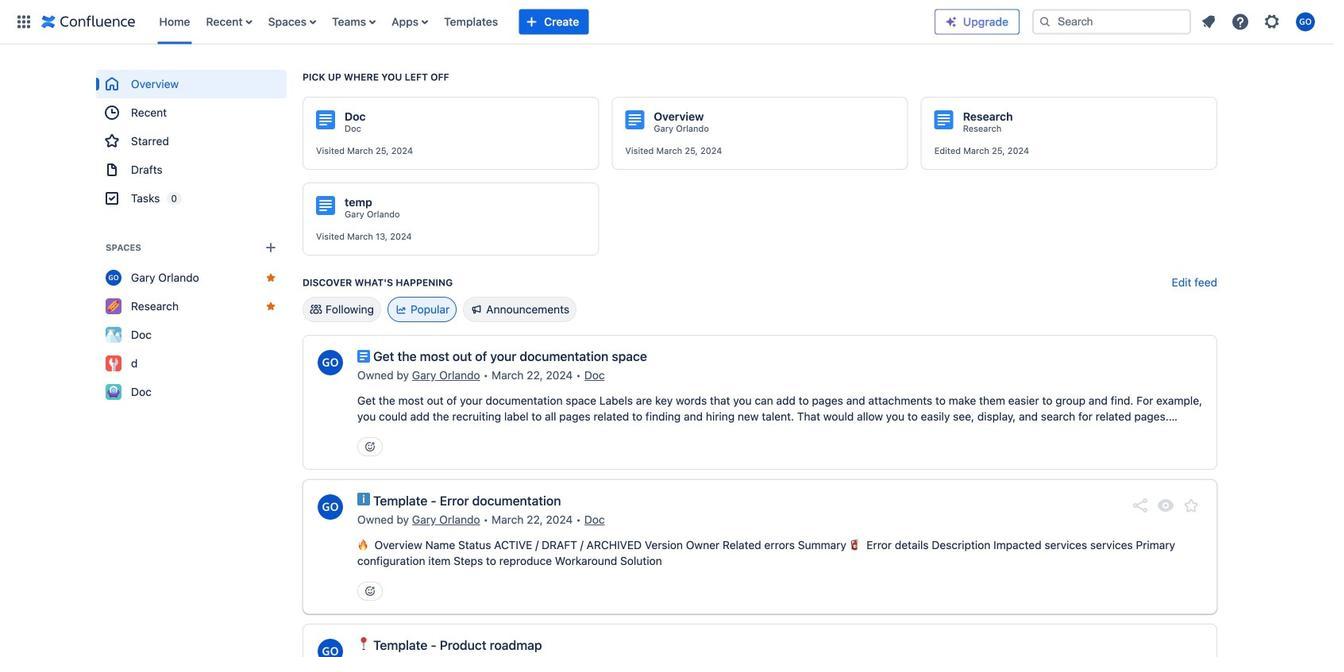 Task type: vqa. For each thing, say whether or not it's contained in the screenshot.
MORE image
no



Task type: locate. For each thing, give the bounding box(es) containing it.
unwatch image
[[1157, 497, 1176, 516]]

more information about gary orlando image
[[316, 349, 345, 377], [316, 493, 345, 522], [316, 638, 345, 658]]

2 vertical spatial more information about gary orlando image
[[316, 638, 345, 658]]

confluence image
[[41, 12, 135, 31], [41, 12, 135, 31]]

:information_source: image
[[358, 493, 370, 506]]

None search field
[[1033, 9, 1192, 35]]

:round_pushpin: image
[[358, 638, 370, 651], [358, 638, 370, 651]]

0 horizontal spatial list
[[151, 0, 935, 44]]

your profile and preferences image
[[1297, 12, 1316, 31]]

1 vertical spatial add reaction image
[[364, 586, 377, 598]]

1 add reaction image from the top
[[364, 441, 377, 454]]

unstar this space image
[[265, 300, 277, 313]]

share image
[[1132, 497, 1151, 516]]

0 vertical spatial more information about gary orlando image
[[316, 349, 345, 377]]

1 horizontal spatial list
[[1195, 8, 1325, 36]]

banner
[[0, 0, 1335, 44]]

list
[[151, 0, 935, 44], [1195, 8, 1325, 36]]

1 vertical spatial more information about gary orlando image
[[316, 493, 345, 522]]

2 add reaction image from the top
[[364, 586, 377, 598]]

add reaction image for second more information about gary orlando image from the bottom of the page
[[364, 586, 377, 598]]

add reaction image for third more information about gary orlando image from the bottom
[[364, 441, 377, 454]]

group
[[96, 70, 287, 213]]

0 vertical spatial add reaction image
[[364, 441, 377, 454]]

add reaction image
[[364, 441, 377, 454], [364, 586, 377, 598]]

appswitcher icon image
[[14, 12, 33, 31]]

list for appswitcher icon at the left top of the page
[[151, 0, 935, 44]]

search image
[[1039, 15, 1052, 28]]



Task type: describe. For each thing, give the bounding box(es) containing it.
list for premium icon
[[1195, 8, 1325, 36]]

Search field
[[1033, 9, 1192, 35]]

2 more information about gary orlando image from the top
[[316, 493, 345, 522]]

global element
[[10, 0, 935, 44]]

settings icon image
[[1263, 12, 1282, 31]]

1 more information about gary orlando image from the top
[[316, 349, 345, 377]]

star image
[[1182, 497, 1201, 516]]

unstar this space image
[[265, 272, 277, 284]]

premium image
[[946, 15, 958, 28]]

3 more information about gary orlando image from the top
[[316, 638, 345, 658]]

notification icon image
[[1200, 12, 1219, 31]]

create a space image
[[261, 238, 280, 257]]

help icon image
[[1232, 12, 1251, 31]]

:information_source: image
[[358, 493, 370, 506]]



